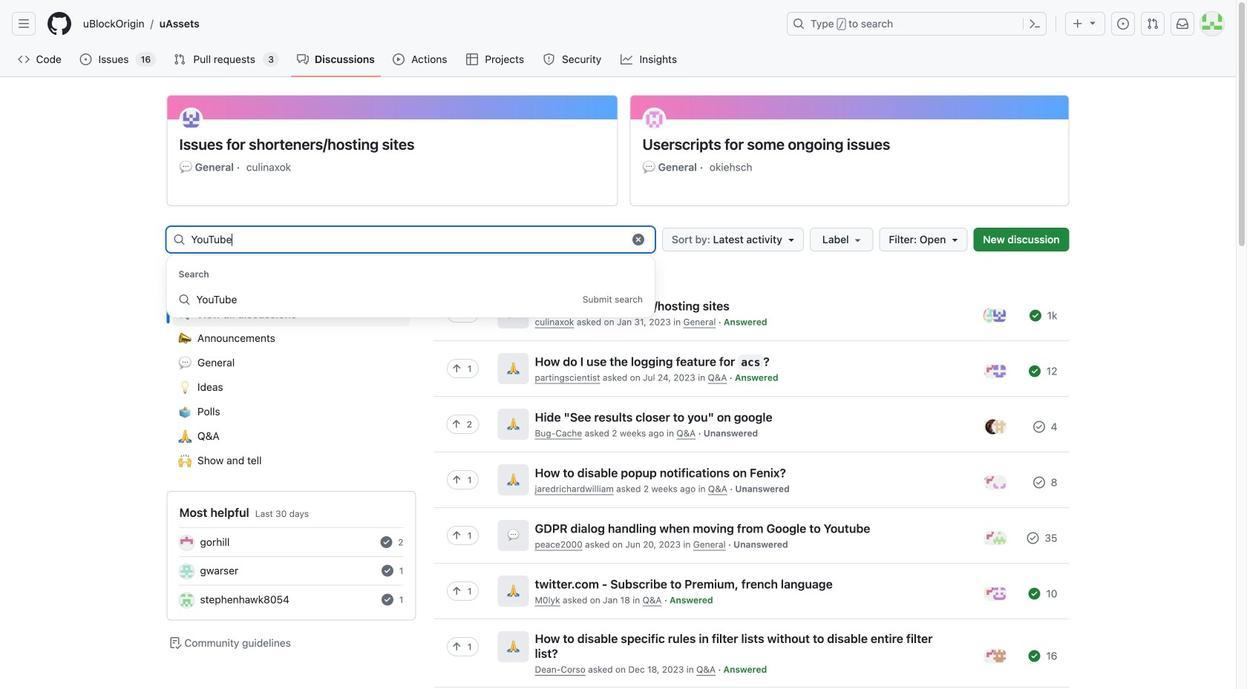 Task type: vqa. For each thing, say whether or not it's contained in the screenshot.
x circle fill icon
yes



Task type: describe. For each thing, give the bounding box(es) containing it.
1 horizontal spatial comment discussion image
[[297, 53, 309, 65]]

okiehsch image
[[643, 108, 666, 131]]

arrow up image
[[451, 474, 462, 486]]

16 comments: dean-corso, 02:08pm on december 18, 2023 image
[[1029, 651, 1041, 663]]

Search all discussions text field
[[191, 228, 623, 252]]

@gorhill image
[[986, 364, 1000, 379]]

notifications image
[[1177, 18, 1189, 30]]

arrow up image for the @m0lyk icon
[[451, 586, 462, 598]]

check circle fill image
[[382, 566, 393, 577]]

triangle down image
[[785, 234, 797, 246]]

culinaxok image
[[179, 108, 203, 131]]

@gorhill image up "@stephenhawk8054" image
[[179, 536, 194, 551]]

plus image
[[1072, 18, 1084, 30]]

@culinaxok image
[[992, 308, 1007, 323]]

check circle fill image for @gorhill icon above "@stephenhawk8054" image
[[380, 537, 392, 549]]

arrow up image for "@peace2000" icon
[[451, 530, 462, 542]]

command palette image
[[1029, 18, 1041, 30]]

@m0lyk image
[[992, 587, 1007, 602]]

arrow up image for @bug cache image
[[450, 419, 462, 431]]

8 comments: jaredrichardwilliam, 10:56am on march 06 image
[[1033, 477, 1045, 489]]

@gorhill image for @dean corso icon
[[986, 649, 1000, 664]]

1 horizontal spatial @gwarser image
[[986, 308, 1000, 323]]

arrow up image for @dean corso icon
[[451, 641, 462, 653]]

@peace2000 image
[[992, 531, 1007, 546]]

4 comments: bug-cache, 08:56pm on march 08 image
[[1033, 421, 1045, 433]]



Task type: locate. For each thing, give the bounding box(es) containing it.
1021 comments: culinaxok, 07:59am on january 31, 2023 image
[[1030, 310, 1042, 322]]

git pull request image
[[174, 53, 186, 65]]

0 horizontal spatial triangle down image
[[949, 234, 961, 246]]

check circle fill image for "@stephenhawk8054" image
[[382, 594, 393, 606]]

list
[[77, 12, 778, 36], [167, 95, 1070, 229], [434, 285, 1070, 690], [167, 297, 416, 480]]

search image
[[173, 234, 185, 246]]

1 vertical spatial triangle down image
[[949, 234, 961, 246]]

0 vertical spatial check circle fill image
[[380, 537, 392, 549]]

play image
[[393, 53, 405, 65]]

@gwarser image left the 1021 comments: culinaxok, 07:59am on january 31, 2023 icon
[[986, 308, 1000, 323]]

@3xploiton3 image
[[986, 420, 1000, 435]]

issue opened image left git pull request icon
[[1117, 18, 1129, 30]]

x circle fill image
[[633, 234, 644, 246]]

2 arrow up image from the top
[[451, 363, 462, 375]]

1 vertical spatial check circle fill image
[[382, 594, 393, 606]]

arrow up image
[[450, 307, 462, 319], [451, 363, 462, 375], [450, 419, 462, 431], [451, 530, 462, 542], [451, 586, 462, 598], [451, 641, 462, 653]]

@stephenhawk8054 image
[[179, 594, 194, 608]]

shield image
[[543, 53, 555, 65]]

@partingscientist image
[[992, 364, 1007, 379]]

1 vertical spatial @gwarser image
[[179, 565, 194, 580]]

@gorhill image left the 16 comments: dean-corso, 02:08pm on december 18, 2023 icon
[[986, 649, 1000, 664]]

@gorhill image for the @m0lyk icon
[[986, 587, 1000, 602]]

@gwarser image
[[986, 308, 1000, 323], [179, 565, 194, 580]]

check circle fill image up check circle fill image
[[380, 537, 392, 549]]

@gorhill image for the @jaredrichardwilliam image
[[986, 475, 1000, 490]]

checklist image
[[170, 638, 182, 650]]

1 vertical spatial issue opened image
[[80, 53, 92, 65]]

35 comments: peace2000, 12:49pm on june 20, 2023 image
[[1027, 533, 1039, 544]]

@gwarser image up "@stephenhawk8054" image
[[179, 565, 194, 580]]

@dean corso image
[[992, 649, 1007, 664]]

git pull request image
[[1147, 18, 1159, 30]]

comment discussion image
[[297, 53, 309, 65], [179, 309, 190, 321]]

check circle fill image
[[380, 537, 392, 549], [382, 594, 393, 606]]

issue opened image for git pull request image
[[80, 53, 92, 65]]

6 arrow up image from the top
[[451, 641, 462, 653]]

10 comments: m0lyk, 04:55am on january 18 image
[[1029, 588, 1041, 600]]

@gorhill image for "@peace2000" icon
[[986, 531, 1000, 546]]

1 vertical spatial comment discussion image
[[179, 309, 190, 321]]

5 arrow up image from the top
[[451, 586, 462, 598]]

@gorhill image left '8 comments: jaredrichardwilliam, 10:56am on march 06' 'icon'
[[986, 475, 1000, 490]]

code image
[[18, 53, 30, 65]]

@jaredrichardwilliam image
[[992, 475, 1007, 490]]

@gorhill image
[[986, 475, 1000, 490], [986, 531, 1000, 546], [179, 536, 194, 551], [986, 587, 1000, 602], [986, 649, 1000, 664]]

0 vertical spatial triangle down image
[[1087, 17, 1099, 29]]

graph image
[[621, 53, 632, 65]]

arrow up image for "@partingscientist" "image"
[[451, 363, 462, 375]]

1 horizontal spatial issue opened image
[[1117, 18, 1129, 30]]

0 vertical spatial issue opened image
[[1117, 18, 1129, 30]]

1 horizontal spatial triangle down image
[[1087, 17, 1099, 29]]

0 vertical spatial comment discussion image
[[297, 53, 309, 65]]

table image
[[466, 53, 478, 65]]

0 horizontal spatial issue opened image
[[80, 53, 92, 65]]

@bug cache image
[[992, 420, 1007, 435]]

issue opened image right code image
[[80, 53, 92, 65]]

0 horizontal spatial @gwarser image
[[179, 565, 194, 580]]

1 arrow up image from the top
[[450, 307, 462, 319]]

triangle down image
[[1087, 17, 1099, 29], [949, 234, 961, 246]]

12 comments: partingscientist, 05:36am on july 24, 2023 image
[[1029, 366, 1041, 377]]

homepage image
[[48, 12, 71, 36]]

arrow up image for @culinaxok icon
[[450, 307, 462, 319]]

4 arrow up image from the top
[[451, 530, 462, 542]]

issue opened image for git pull request icon
[[1117, 18, 1129, 30]]

3 arrow up image from the top
[[450, 419, 462, 431]]

@gorhill image left 10 comments: m0lyk, 04:55am on january 18 icon
[[986, 587, 1000, 602]]

0 horizontal spatial comment discussion image
[[179, 309, 190, 321]]

@gorhill image left 35 comments: peace2000, 12:49pm on june 20, 2023 "image"
[[986, 531, 1000, 546]]

check circle fill image down check circle fill image
[[382, 594, 393, 606]]

issue opened image
[[1117, 18, 1129, 30], [80, 53, 92, 65]]

0 vertical spatial @gwarser image
[[986, 308, 1000, 323]]



